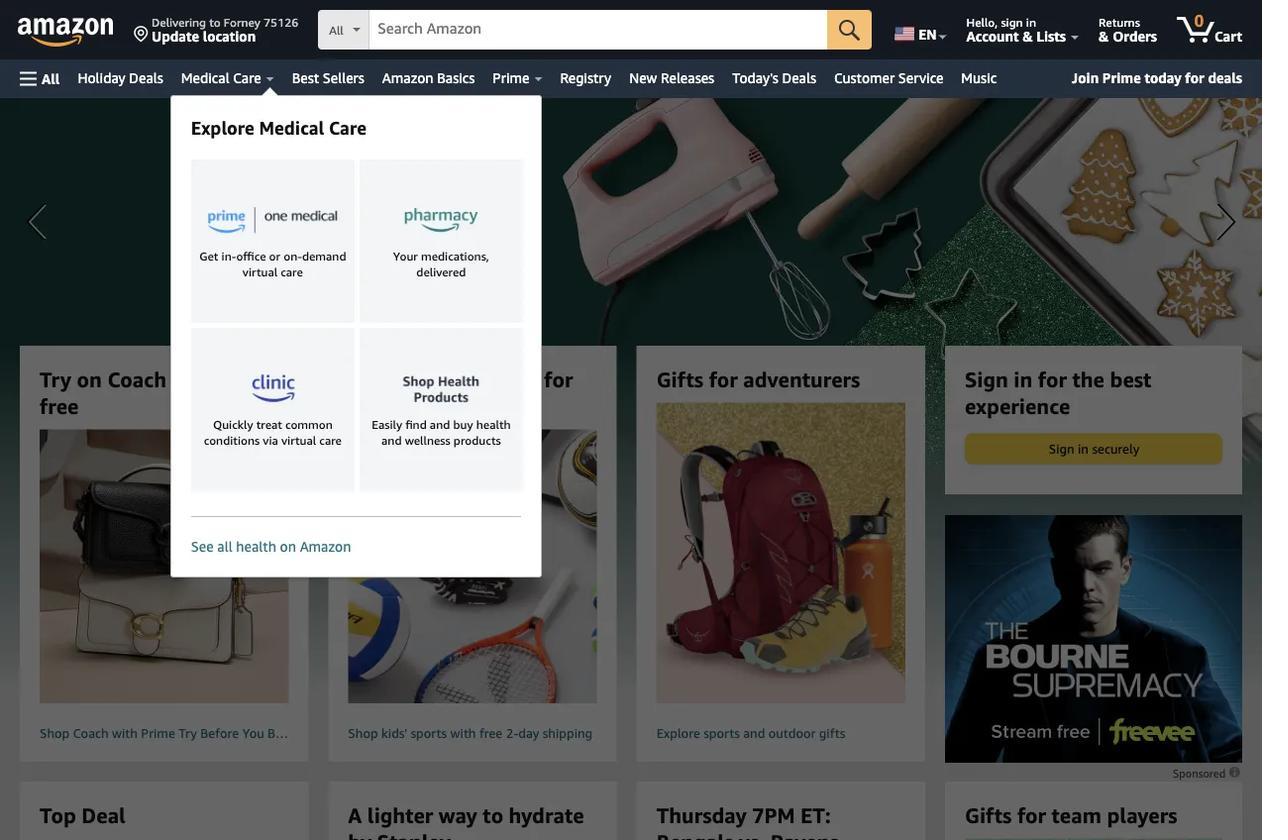 Task type: vqa. For each thing, say whether or not it's contained in the screenshot.
care inside the 'Quickly treat common conditions via virtual care'
yes



Task type: locate. For each thing, give the bounding box(es) containing it.
shop inside "link"
[[348, 726, 378, 741]]

1 vertical spatial free
[[479, 726, 503, 741]]

medical down best
[[259, 117, 324, 138]]

shop left kids'
[[348, 726, 378, 741]]

ravens
[[771, 829, 839, 840]]

2 vertical spatial explore
[[656, 726, 700, 741]]

account & lists
[[966, 28, 1066, 44]]

health right "all"
[[236, 538, 276, 555]]

1 horizontal spatial explore
[[348, 367, 422, 391]]

day
[[518, 726, 539, 741]]

sign up experience
[[965, 367, 1008, 391]]

or
[[269, 249, 280, 263]]

0 horizontal spatial care
[[281, 265, 303, 279]]

care
[[281, 265, 303, 279], [319, 433, 342, 447]]

1 shop from the left
[[40, 726, 70, 741]]

care down "sellers"
[[329, 117, 367, 138]]

sign left securely
[[1049, 441, 1075, 456]]

in inside navigation 'navigation'
[[1026, 15, 1036, 29]]

sports inside explore sports gifts for kids
[[427, 367, 489, 391]]

kids'
[[381, 726, 407, 741]]

0 vertical spatial all
[[329, 23, 344, 37]]

gifts up products
[[494, 367, 539, 391]]

care inside quickly treat common conditions via virtual care
[[319, 433, 342, 447]]

0 horizontal spatial deals
[[129, 70, 163, 86]]

care down 'location'
[[233, 70, 261, 86]]

demand
[[302, 249, 346, 263]]

0 horizontal spatial virtual
[[243, 265, 278, 279]]

in-
[[222, 249, 236, 263]]

0 vertical spatial gifts
[[494, 367, 539, 391]]

0 horizontal spatial &
[[1023, 28, 1033, 44]]

on-
[[284, 249, 302, 263]]

prime right join
[[1102, 69, 1141, 86]]

0 horizontal spatial gifts
[[494, 367, 539, 391]]

and down easily
[[381, 433, 402, 447]]

bengals
[[656, 829, 733, 840]]

0 horizontal spatial explore
[[191, 117, 254, 138]]

and left outdoor
[[743, 726, 765, 741]]

0 horizontal spatial on
[[77, 367, 102, 391]]

0 horizontal spatial to
[[209, 15, 221, 29]]

All search field
[[318, 10, 872, 52]]

all down amazon image
[[42, 70, 60, 87]]

1 horizontal spatial &
[[1099, 28, 1109, 44]]

sponsored ad element
[[945, 515, 1242, 763]]

in up experience
[[1014, 367, 1033, 391]]

deals right 'today's'
[[782, 70, 816, 86]]

amazon inside amazon basics link
[[382, 70, 433, 86]]

new
[[629, 70, 657, 86]]

1 horizontal spatial care
[[329, 117, 367, 138]]

1 horizontal spatial virtual
[[281, 433, 316, 447]]

medical down 'location'
[[181, 70, 230, 86]]

0 vertical spatial sign
[[965, 367, 1008, 391]]

main content
[[0, 98, 1262, 840]]

to
[[209, 15, 221, 29], [483, 802, 503, 827]]

0 vertical spatial on
[[77, 367, 102, 391]]

0 horizontal spatial prime
[[141, 726, 175, 741]]

registry
[[560, 70, 611, 86]]

1 horizontal spatial care
[[319, 433, 342, 447]]

gifts for gifts for adventurers
[[656, 367, 704, 391]]

1 vertical spatial medical
[[259, 117, 324, 138]]

lists
[[1037, 28, 1066, 44]]

1 horizontal spatial amazon
[[382, 70, 433, 86]]

free
[[40, 394, 79, 418], [479, 726, 503, 741]]

None submit
[[827, 10, 872, 50]]

Search Amazon text field
[[370, 11, 827, 49]]

forney
[[224, 15, 260, 29]]

virtual
[[243, 265, 278, 279], [281, 433, 316, 447]]

explore for explore medical care
[[191, 117, 254, 138]]

2 deals from the left
[[782, 70, 816, 86]]

find
[[405, 418, 427, 431]]

1 horizontal spatial to
[[483, 802, 503, 827]]

see all health on amazon
[[191, 538, 351, 555]]

none submit inside all search field
[[827, 10, 872, 50]]

gifts for gifts for team players
[[965, 802, 1012, 827]]

in for securely
[[1078, 441, 1089, 456]]

you
[[242, 726, 264, 741]]

0 vertical spatial care
[[233, 70, 261, 86]]

0 horizontal spatial sign
[[965, 367, 1008, 391]]

amazon
[[382, 70, 433, 86], [300, 538, 351, 555]]

gifts
[[656, 367, 704, 391], [965, 802, 1012, 827]]

stanley
[[377, 829, 451, 840]]

for inside sign in for the best experience
[[1038, 367, 1067, 391]]

1 vertical spatial care
[[319, 433, 342, 447]]

sports for explore sports and outdoor gifts
[[704, 726, 740, 741]]

coach left styles
[[107, 367, 166, 391]]

1 vertical spatial amazon
[[300, 538, 351, 555]]

deals
[[1208, 69, 1242, 86]]

sports right kids'
[[411, 726, 447, 741]]

explore medical care
[[191, 117, 367, 138]]

1 vertical spatial sign
[[1049, 441, 1075, 456]]

explore up thursday
[[656, 726, 700, 741]]

shop coach with prime try before you b…
[[40, 726, 288, 741]]

deals right holiday
[[129, 70, 163, 86]]

care down on-
[[281, 265, 303, 279]]

0 vertical spatial health
[[476, 418, 511, 431]]

join
[[1072, 69, 1099, 86]]

1 vertical spatial virtual
[[281, 433, 316, 447]]

sponsored
[[1173, 767, 1228, 780]]

wellness
[[405, 433, 450, 447]]

0 horizontal spatial amazon
[[300, 538, 351, 555]]

sign inside sign in for the best experience
[[965, 367, 1008, 391]]

to inside a lighter way to hydrate by stanley
[[483, 802, 503, 827]]

explore inside explore sports gifts for kids
[[348, 367, 422, 391]]

0 vertical spatial gifts
[[656, 367, 704, 391]]

health up products
[[476, 418, 511, 431]]

0 vertical spatial try
[[40, 367, 71, 391]]

see all health on amazon link
[[191, 538, 351, 555]]

prime right basics
[[493, 70, 529, 86]]

1 vertical spatial health
[[236, 538, 276, 555]]

to left forney
[[209, 15, 221, 29]]

1 vertical spatial on
[[280, 538, 296, 555]]

0 vertical spatial in
[[1026, 15, 1036, 29]]

2 vertical spatial in
[[1078, 441, 1089, 456]]

health
[[476, 418, 511, 431], [236, 538, 276, 555]]

sports up buy
[[427, 367, 489, 391]]

explore down medical care link
[[191, 117, 254, 138]]

one medical image
[[208, 203, 337, 238]]

1 horizontal spatial health
[[476, 418, 511, 431]]

coach up top deal
[[73, 726, 109, 741]]

your
[[393, 249, 418, 263]]

in
[[1026, 15, 1036, 29], [1014, 367, 1033, 391], [1078, 441, 1089, 456]]

2 shop from the left
[[348, 726, 378, 741]]

0 vertical spatial coach
[[107, 367, 166, 391]]

account
[[966, 28, 1019, 44]]

1 horizontal spatial shop
[[348, 726, 378, 741]]

to inside delivering to forney 75126 update location
[[209, 15, 221, 29]]

0 horizontal spatial free
[[40, 394, 79, 418]]

with up deal
[[112, 726, 138, 741]]

1 & from the left
[[1023, 28, 1033, 44]]

amazon pharmacy image
[[377, 203, 506, 238]]

prime
[[1102, 69, 1141, 86], [493, 70, 529, 86], [141, 726, 175, 741]]

all inside search field
[[329, 23, 344, 37]]

en link
[[883, 5, 956, 54]]

1 horizontal spatial free
[[479, 726, 503, 741]]

the
[[1072, 367, 1105, 391]]

see
[[191, 538, 214, 555]]

sports left outdoor
[[704, 726, 740, 741]]

1 vertical spatial try
[[179, 726, 197, 741]]

0 horizontal spatial shop
[[40, 726, 70, 741]]

products
[[454, 433, 501, 447]]

in inside sign in for the best experience
[[1014, 367, 1033, 391]]

1 vertical spatial all
[[42, 70, 60, 87]]

sports
[[427, 367, 489, 391], [411, 726, 447, 741], [704, 726, 740, 741]]

deals for today's deals
[[782, 70, 816, 86]]

& left lists
[[1023, 28, 1033, 44]]

care inside get in-office or on-demand virtual care
[[281, 265, 303, 279]]

virtual down common
[[281, 433, 316, 447]]

1 vertical spatial and
[[381, 433, 402, 447]]

try on coach styles for free image
[[0, 430, 335, 703]]

7pm
[[752, 802, 795, 827]]

0 vertical spatial virtual
[[243, 265, 278, 279]]

shipping
[[543, 726, 593, 741]]

care down common
[[319, 433, 342, 447]]

health inside easily find and buy health and wellness products
[[476, 418, 511, 431]]

kids
[[348, 394, 388, 418]]

1 horizontal spatial all
[[329, 23, 344, 37]]

best
[[292, 70, 319, 86]]

0 horizontal spatial try
[[40, 367, 71, 391]]

1 vertical spatial explore
[[348, 367, 422, 391]]

1 horizontal spatial on
[[280, 538, 296, 555]]

on inside 'navigation'
[[280, 538, 296, 555]]

0 horizontal spatial medical
[[181, 70, 230, 86]]

& inside returns & orders
[[1099, 28, 1109, 44]]

prime link
[[484, 64, 551, 92]]

in for for
[[1014, 367, 1033, 391]]

0 vertical spatial to
[[209, 15, 221, 29]]

quickly
[[213, 418, 253, 431]]

and up wellness
[[430, 418, 450, 431]]

shop coach with prime try before you b… link
[[0, 430, 335, 747]]

1 vertical spatial gifts
[[819, 726, 845, 741]]

in left securely
[[1078, 441, 1089, 456]]

1 with from the left
[[112, 726, 138, 741]]

2 with from the left
[[450, 726, 476, 741]]

0 horizontal spatial gifts
[[656, 367, 704, 391]]

gifts
[[494, 367, 539, 391], [819, 726, 845, 741]]

virtual down office
[[243, 265, 278, 279]]

deals
[[129, 70, 163, 86], [782, 70, 816, 86]]

gifts right outdoor
[[819, 726, 845, 741]]

prime left before
[[141, 726, 175, 741]]

shop up the top
[[40, 726, 70, 741]]

0 vertical spatial amazon
[[382, 70, 433, 86]]

sign
[[1001, 15, 1023, 29]]

explore up the kids
[[348, 367, 422, 391]]

0 vertical spatial care
[[281, 265, 303, 279]]

2 vertical spatial and
[[743, 726, 765, 741]]

1 horizontal spatial gifts
[[965, 802, 1012, 827]]

1 horizontal spatial try
[[179, 726, 197, 741]]

all
[[329, 23, 344, 37], [42, 70, 60, 87]]

try
[[40, 367, 71, 391], [179, 726, 197, 741]]

explore sports gifts for kids image
[[302, 430, 643, 703]]

0 vertical spatial explore
[[191, 117, 254, 138]]

common
[[285, 418, 333, 431]]

all up "sellers"
[[329, 23, 344, 37]]

customer service link
[[825, 64, 952, 92]]

1 horizontal spatial and
[[430, 418, 450, 431]]

0 vertical spatial and
[[430, 418, 450, 431]]

2 & from the left
[[1099, 28, 1109, 44]]

customer
[[834, 70, 895, 86]]

to right way
[[483, 802, 503, 827]]

before
[[200, 726, 239, 741]]

your medications, delivered
[[393, 249, 489, 279]]

1 horizontal spatial sign
[[1049, 441, 1075, 456]]

0 horizontal spatial all
[[42, 70, 60, 87]]

in right sign
[[1026, 15, 1036, 29]]

& for returns
[[1099, 28, 1109, 44]]

2 horizontal spatial and
[[743, 726, 765, 741]]

0 vertical spatial free
[[40, 394, 79, 418]]

2 horizontal spatial prime
[[1102, 69, 1141, 86]]

1 horizontal spatial with
[[450, 726, 476, 741]]

75126
[[264, 15, 298, 29]]

shop for try on coach styles for free
[[40, 726, 70, 741]]

with left 2-
[[450, 726, 476, 741]]

gifts inside explore sports gifts for kids
[[494, 367, 539, 391]]

1 vertical spatial gifts
[[965, 802, 1012, 827]]

prime inside main content
[[141, 726, 175, 741]]

1 vertical spatial to
[[483, 802, 503, 827]]

deal
[[82, 802, 126, 827]]

vs.
[[739, 829, 765, 840]]

amazon basics
[[382, 70, 475, 86]]

1 deals from the left
[[129, 70, 163, 86]]

1 vertical spatial in
[[1014, 367, 1033, 391]]

1 horizontal spatial deals
[[782, 70, 816, 86]]

0 horizontal spatial with
[[112, 726, 138, 741]]

2 horizontal spatial explore
[[656, 726, 700, 741]]

explore inside navigation 'navigation'
[[191, 117, 254, 138]]

& left orders at top right
[[1099, 28, 1109, 44]]

virtual inside get in-office or on-demand virtual care
[[243, 265, 278, 279]]



Task type: describe. For each thing, give the bounding box(es) containing it.
deals for holiday deals
[[129, 70, 163, 86]]

shop kids' sports with free 2-day shipping
[[348, 726, 593, 741]]

sign for sign in for the best experience
[[965, 367, 1008, 391]]

get
[[199, 249, 218, 263]]

securely
[[1092, 441, 1140, 456]]

hydrate
[[509, 802, 584, 827]]

health products image
[[377, 371, 506, 407]]

office
[[236, 249, 266, 263]]

with inside "link"
[[450, 726, 476, 741]]

by
[[348, 829, 372, 840]]

0 vertical spatial medical
[[181, 70, 230, 86]]

gifts for team players
[[965, 802, 1177, 827]]

music
[[961, 70, 997, 86]]

and for explore
[[743, 726, 765, 741]]

delivered
[[416, 265, 466, 279]]

holiday
[[78, 70, 126, 86]]

releases
[[661, 70, 714, 86]]

sellers
[[323, 70, 364, 86]]

navigation navigation
[[0, 0, 1262, 586]]

holiday deals
[[78, 70, 163, 86]]

0 horizontal spatial care
[[233, 70, 261, 86]]

1 vertical spatial care
[[329, 117, 367, 138]]

lighter
[[367, 802, 433, 827]]

via
[[263, 433, 278, 447]]

thursday
[[656, 802, 747, 827]]

today's
[[732, 70, 778, 86]]

join prime today for deals link
[[1064, 65, 1250, 91]]

buy
[[453, 418, 473, 431]]

gifts for adventurers
[[656, 367, 860, 391]]

explore sports gifts for kids
[[348, 367, 573, 418]]

explore for explore sports gifts for kids
[[348, 367, 422, 391]]

0 horizontal spatial and
[[381, 433, 402, 447]]

top deal
[[40, 802, 126, 827]]

for inside explore sports gifts for kids
[[544, 367, 573, 391]]

for inside the "try on coach styles for free"
[[234, 367, 263, 391]]

sports inside "link"
[[411, 726, 447, 741]]

medications,
[[421, 249, 489, 263]]

join prime today for deals
[[1072, 69, 1242, 86]]

free inside "link"
[[479, 726, 503, 741]]

on inside the "try on coach styles for free"
[[77, 367, 102, 391]]

all inside button
[[42, 70, 60, 87]]

adventurers
[[743, 367, 860, 391]]

delivering
[[152, 15, 206, 29]]

b…
[[268, 726, 288, 741]]

leave feedback on sponsored ad element
[[1173, 767, 1242, 780]]

sign in securely link
[[966, 435, 1222, 463]]

shop kids' sports with free 2-day shipping link
[[302, 430, 643, 747]]

delivering to forney 75126 update location
[[152, 15, 298, 44]]

amazon image
[[18, 18, 114, 48]]

way
[[439, 802, 477, 827]]

best sellers link
[[283, 64, 373, 92]]

main content containing try on coach styles for free
[[0, 98, 1262, 840]]

styles
[[172, 367, 228, 391]]

music link
[[952, 64, 1006, 92]]

players
[[1107, 802, 1177, 827]]

gifts for adventurers image
[[593, 403, 969, 703]]

1 vertical spatial coach
[[73, 726, 109, 741]]

new releases
[[629, 70, 714, 86]]

shop for explore sports gifts for kids
[[348, 726, 378, 741]]

virtual inside quickly treat common conditions via virtual care
[[281, 433, 316, 447]]

get in-office or on-demand virtual care
[[199, 249, 346, 279]]

medical care
[[181, 70, 261, 86]]

easily
[[372, 418, 402, 431]]

explore for explore sports and outdoor gifts
[[656, 726, 700, 741]]

0
[[1195, 11, 1204, 30]]

returns & orders
[[1099, 15, 1157, 44]]

new releases link
[[620, 64, 723, 92]]

holiday deals link
[[69, 64, 172, 92]]

sponsored link
[[1173, 764, 1242, 783]]

hello,
[[966, 15, 998, 29]]

& for account
[[1023, 28, 1033, 44]]

sign for sign in securely
[[1049, 441, 1075, 456]]

0 horizontal spatial health
[[236, 538, 276, 555]]

customer service
[[834, 70, 943, 86]]

try on coach styles for free
[[40, 367, 263, 418]]

free inside the "try on coach styles for free"
[[40, 394, 79, 418]]

all
[[217, 538, 232, 555]]

outdoor
[[769, 726, 816, 741]]

a
[[348, 802, 362, 827]]

en
[[919, 26, 937, 42]]

update
[[152, 28, 199, 44]]

sports for explore sports gifts for kids
[[427, 367, 489, 391]]

quickly treat common conditions via virtual care
[[204, 418, 342, 447]]

orders
[[1113, 28, 1157, 44]]

try inside the "try on coach styles for free"
[[40, 367, 71, 391]]

medical care link
[[172, 59, 283, 98]]

1 horizontal spatial medical
[[259, 117, 324, 138]]

best
[[1110, 367, 1152, 391]]

for inside navigation 'navigation'
[[1185, 69, 1204, 86]]

best sellers
[[292, 70, 364, 86]]

top
[[40, 802, 76, 827]]

amazon clinic image
[[208, 371, 337, 407]]

team
[[1052, 802, 1102, 827]]

all button
[[11, 59, 69, 98]]

explore sports and outdoor gifts
[[656, 726, 845, 741]]

thursday 7pm et: bengals vs. ravens
[[656, 802, 839, 840]]

today's deals
[[732, 70, 816, 86]]

treat
[[256, 418, 282, 431]]

amazon basics link
[[373, 64, 484, 92]]

2-
[[506, 726, 518, 741]]

and for easily
[[430, 418, 450, 431]]

coach inside the "try on coach styles for free"
[[107, 367, 166, 391]]

1 horizontal spatial prime
[[493, 70, 529, 86]]

1 horizontal spatial gifts
[[819, 726, 845, 741]]

easily find and buy health and wellness products
[[372, 418, 511, 447]]

conditions
[[204, 433, 260, 447]]

location
[[203, 28, 256, 44]]

sign in securely
[[1049, 441, 1140, 456]]

sign in for the best experience
[[965, 367, 1152, 418]]

today's deals link
[[723, 64, 825, 92]]

returns
[[1099, 15, 1140, 29]]



